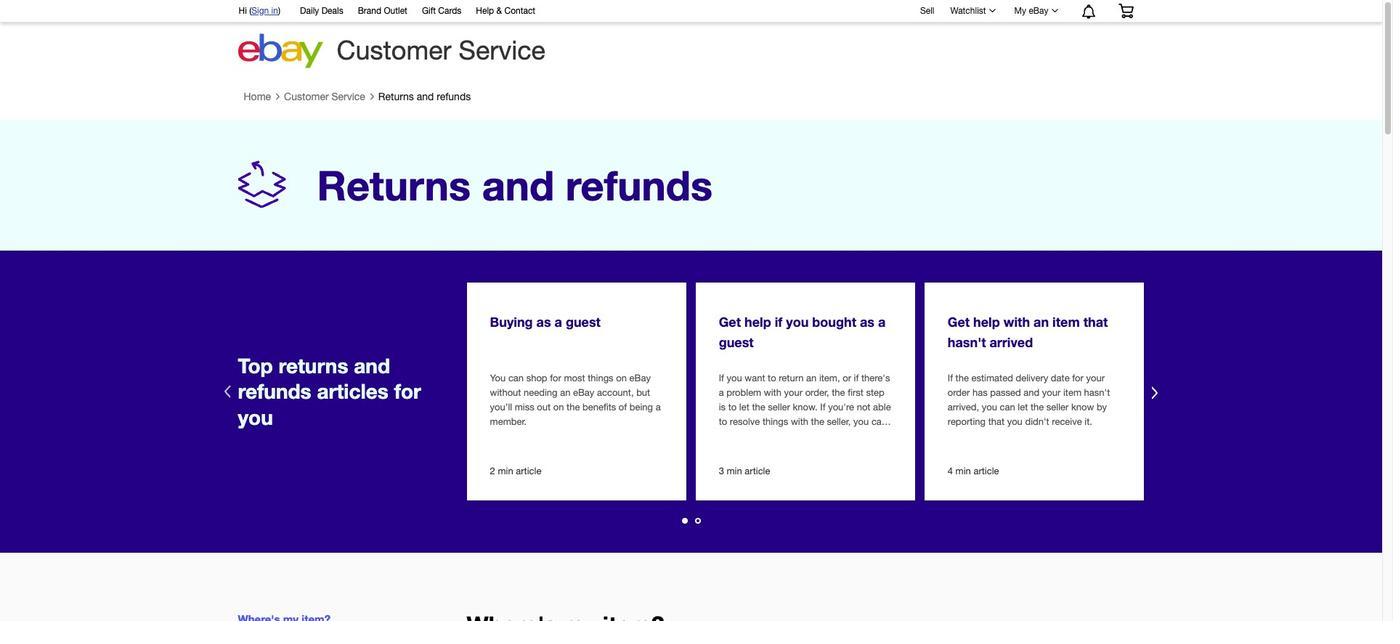 Task type: locate. For each thing, give the bounding box(es) containing it.
1 horizontal spatial an
[[807, 373, 817, 384]]

1 vertical spatial if
[[854, 373, 859, 384]]

0 horizontal spatial seller
[[768, 402, 791, 413]]

arrived,
[[948, 402, 980, 413]]

to right want
[[768, 373, 777, 384]]

get up order
[[948, 314, 970, 330]]

customer inside customer service banner
[[337, 35, 452, 65]]

2 horizontal spatial for
[[1073, 373, 1084, 384]]

0 vertical spatial customer service
[[337, 35, 546, 65]]

0 horizontal spatial min
[[498, 466, 514, 477]]

with down know.
[[791, 417, 809, 428]]

0 horizontal spatial things
[[588, 373, 614, 384]]

3
[[719, 466, 724, 477]]

arrived
[[990, 334, 1033, 350]]

min for get help if you bought as a guest
[[727, 466, 742, 477]]

a right buying
[[555, 314, 562, 330]]

a
[[555, 314, 562, 330], [879, 314, 886, 330], [719, 388, 724, 398], [656, 402, 661, 413]]

2 help from the left
[[974, 314, 1001, 330]]

if up 'is'
[[719, 373, 724, 384]]

article right 3
[[745, 466, 771, 477]]

and
[[417, 91, 434, 103], [482, 161, 555, 210], [354, 354, 390, 378], [1024, 388, 1040, 398]]

let inside if you want to return an item, or if there's a problem with your order, the first step is to let the seller know. if you're not able to resolve things with the seller, you can ask us to help.
[[740, 402, 750, 413]]

as
[[537, 314, 551, 330], [860, 314, 875, 330]]

an down most
[[560, 388, 571, 398]]

gift
[[422, 6, 436, 16]]

0 vertical spatial hasn't
[[948, 334, 986, 350]]

0 horizontal spatial for
[[394, 380, 421, 404]]

for inside top returns and refunds articles for you
[[394, 380, 421, 404]]

that
[[1084, 314, 1109, 330], [989, 417, 1005, 428]]

sign
[[252, 6, 269, 16]]

2 get from the left
[[948, 314, 970, 330]]

0 vertical spatial with
[[1004, 314, 1031, 330]]

2 as from the left
[[860, 314, 875, 330]]

2 horizontal spatial article
[[974, 466, 1000, 477]]

an inside if you want to return an item, or if there's a problem with your order, the first step is to let the seller know. if you're not able to resolve things with the seller, you can ask us to help.
[[807, 373, 817, 384]]

help up want
[[745, 314, 772, 330]]

item up date on the bottom right of page
[[1053, 314, 1080, 330]]

on right out
[[554, 402, 564, 413]]

customer down 'outlet'
[[337, 35, 452, 65]]

2 horizontal spatial with
[[1004, 314, 1031, 330]]

brand outlet link
[[358, 4, 408, 20]]

with
[[1004, 314, 1031, 330], [764, 388, 782, 398], [791, 417, 809, 428]]

your up by
[[1087, 373, 1105, 384]]

of
[[619, 402, 627, 413]]

seller
[[768, 402, 791, 413], [1047, 402, 1069, 413]]

to down 'is'
[[719, 417, 728, 428]]

1 horizontal spatial can
[[872, 417, 887, 428]]

delivery
[[1016, 373, 1049, 384]]

as right bought
[[860, 314, 875, 330]]

1 vertical spatial refunds
[[566, 161, 713, 210]]

with inside get help with an item that hasn't arrived
[[1004, 314, 1031, 330]]

if down order,
[[821, 402, 826, 413]]

if for get help with an item that hasn't arrived
[[948, 373, 953, 384]]

seller left know.
[[768, 402, 791, 413]]

for inside "if the estimated delivery date for your order has passed and your item hasn't arrived, you can let the seller know by reporting that you didn't receive it."
[[1073, 373, 1084, 384]]

1 vertical spatial service
[[332, 91, 365, 103]]

0 horizontal spatial if
[[775, 314, 783, 330]]

1 vertical spatial that
[[989, 417, 1005, 428]]

a inside get help if you bought as a guest
[[879, 314, 886, 330]]

customer service down gift cards link
[[337, 35, 546, 65]]

you down has at the bottom right of the page
[[982, 402, 998, 413]]

want
[[745, 373, 766, 384]]

returns and refunds
[[379, 91, 471, 103], [317, 161, 713, 210]]

2 vertical spatial ebay
[[573, 388, 595, 398]]

0 horizontal spatial customer
[[284, 91, 329, 103]]

1 horizontal spatial things
[[763, 417, 789, 428]]

the inside you can shop for most things on ebay without needing an ebay account, but you'll miss out on the benefits of being a member.
[[567, 402, 580, 413]]

min right '2'
[[498, 466, 514, 477]]

2 horizontal spatial can
[[1000, 402, 1016, 413]]

service
[[459, 35, 546, 65], [332, 91, 365, 103]]

0 vertical spatial refunds
[[437, 91, 471, 103]]

2 horizontal spatial ebay
[[1029, 6, 1049, 16]]

article right 4
[[974, 466, 1000, 477]]

1 vertical spatial can
[[1000, 402, 1016, 413]]

if inside get help if you bought as a guest
[[775, 314, 783, 330]]

1 horizontal spatial on
[[616, 373, 627, 384]]

0 vertical spatial can
[[509, 373, 524, 384]]

2 horizontal spatial if
[[948, 373, 953, 384]]

you left bought
[[787, 314, 809, 330]]

2 seller from the left
[[1047, 402, 1069, 413]]

1 horizontal spatial min
[[727, 466, 742, 477]]

can inside you can shop for most things on ebay without needing an ebay account, but you'll miss out on the benefits of being a member.
[[509, 373, 524, 384]]

0 vertical spatial on
[[616, 373, 627, 384]]

things
[[588, 373, 614, 384], [763, 417, 789, 428]]

can
[[509, 373, 524, 384], [1000, 402, 1016, 413], [872, 417, 887, 428]]

can down "able"
[[872, 417, 887, 428]]

for right articles
[[394, 380, 421, 404]]

can down passed
[[1000, 402, 1016, 413]]

1 vertical spatial on
[[554, 402, 564, 413]]

1 horizontal spatial for
[[550, 373, 562, 384]]

guest inside get help if you bought as a guest
[[719, 334, 754, 350]]

customer service inside banner
[[337, 35, 546, 65]]

if right or
[[854, 373, 859, 384]]

1 vertical spatial customer
[[284, 91, 329, 103]]

ebay right the my
[[1029, 6, 1049, 16]]

2 horizontal spatial your
[[1087, 373, 1105, 384]]

1 horizontal spatial get
[[948, 314, 970, 330]]

1 horizontal spatial customer
[[337, 35, 452, 65]]

1 vertical spatial customer service
[[284, 91, 365, 103]]

article for get help with an item that hasn't arrived
[[974, 466, 1000, 477]]

0 vertical spatial service
[[459, 35, 546, 65]]

2 vertical spatial refunds
[[238, 380, 311, 404]]

member.
[[490, 417, 527, 428]]

0 horizontal spatial can
[[509, 373, 524, 384]]

1 horizontal spatial that
[[1084, 314, 1109, 330]]

an
[[1034, 314, 1049, 330], [807, 373, 817, 384], [560, 388, 571, 398]]

1 help from the left
[[745, 314, 772, 330]]

your
[[1087, 373, 1105, 384], [784, 388, 803, 398], [1043, 388, 1061, 398]]

1 vertical spatial returns and refunds
[[317, 161, 713, 210]]

0 horizontal spatial help
[[745, 314, 772, 330]]

get inside get help with an item that hasn't arrived
[[948, 314, 970, 330]]

let
[[740, 402, 750, 413], [1018, 402, 1029, 413]]

if
[[719, 373, 724, 384], [948, 373, 953, 384], [821, 402, 826, 413]]

to right us
[[749, 431, 758, 442]]

hasn't inside "if the estimated delivery date for your order has passed and your item hasn't arrived, you can let the seller know by reporting that you didn't receive it."
[[1085, 388, 1111, 398]]

a right bought
[[879, 314, 886, 330]]

1 let from the left
[[740, 402, 750, 413]]

top
[[238, 354, 273, 378]]

min right 4
[[956, 466, 971, 477]]

article for buying as a guest
[[516, 466, 542, 477]]

buying
[[490, 314, 533, 330]]

1 horizontal spatial if
[[821, 402, 826, 413]]

1 get from the left
[[719, 314, 741, 330]]

2 vertical spatial an
[[560, 388, 571, 398]]

watchlist link
[[943, 2, 1003, 20]]

article
[[516, 466, 542, 477], [745, 466, 771, 477], [974, 466, 1000, 477]]

1 vertical spatial guest
[[719, 334, 754, 350]]

with up arrived
[[1004, 314, 1031, 330]]

outlet
[[384, 6, 408, 16]]

0 horizontal spatial article
[[516, 466, 542, 477]]

1 vertical spatial returns
[[317, 161, 471, 210]]

1 horizontal spatial ebay
[[630, 373, 651, 384]]

0 horizontal spatial an
[[560, 388, 571, 398]]

min right 3
[[727, 466, 742, 477]]

daily deals
[[300, 6, 343, 16]]

1 as from the left
[[537, 314, 551, 330]]

seller inside "if the estimated delivery date for your order has passed and your item hasn't arrived, you can let the seller know by reporting that you didn't receive it."
[[1047, 402, 1069, 413]]

brand
[[358, 6, 382, 16]]

1 seller from the left
[[768, 402, 791, 413]]

help up arrived
[[974, 314, 1001, 330]]

3 article from the left
[[974, 466, 1000, 477]]

hasn't
[[948, 334, 986, 350], [1085, 388, 1111, 398]]

0 vertical spatial item
[[1053, 314, 1080, 330]]

can up without
[[509, 373, 524, 384]]

deals
[[322, 6, 343, 16]]

article right '2'
[[516, 466, 542, 477]]

1 vertical spatial hasn't
[[1085, 388, 1111, 398]]

2 min from the left
[[727, 466, 742, 477]]

1 horizontal spatial seller
[[1047, 402, 1069, 413]]

let down problem
[[740, 402, 750, 413]]

and inside "if the estimated delivery date for your order has passed and your item hasn't arrived, you can let the seller know by reporting that you didn't receive it."
[[1024, 388, 1040, 398]]

2 vertical spatial with
[[791, 417, 809, 428]]

item
[[1053, 314, 1080, 330], [1064, 388, 1082, 398]]

0 vertical spatial things
[[588, 373, 614, 384]]

estimated
[[972, 373, 1014, 384]]

and inside top returns and refunds articles for you
[[354, 354, 390, 378]]

your inside if you want to return an item, or if there's a problem with your order, the first step is to let the seller know. if you're not able to resolve things with the seller, you can ask us to help.
[[784, 388, 803, 398]]

hasn't up the estimated at the bottom right of page
[[948, 334, 986, 350]]

0 horizontal spatial let
[[740, 402, 750, 413]]

1 horizontal spatial let
[[1018, 402, 1029, 413]]

let up didn't at the bottom right of page
[[1018, 402, 1029, 413]]

help
[[745, 314, 772, 330], [974, 314, 1001, 330]]

ebay
[[1029, 6, 1049, 16], [630, 373, 651, 384], [573, 388, 595, 398]]

min for get help with an item that hasn't arrived
[[956, 466, 971, 477]]

guest up want
[[719, 334, 754, 350]]

a inside if you want to return an item, or if there's a problem with your order, the first step is to let the seller know. if you're not able to resolve things with the seller, you can ask us to help.
[[719, 388, 724, 398]]

with down want
[[764, 388, 782, 398]]

1 horizontal spatial service
[[459, 35, 546, 65]]

0 vertical spatial an
[[1034, 314, 1049, 330]]

help inside get help if you bought as a guest
[[745, 314, 772, 330]]

account navigation
[[231, 0, 1145, 23]]

1 vertical spatial things
[[763, 417, 789, 428]]

without
[[490, 388, 521, 398]]

2 horizontal spatial min
[[956, 466, 971, 477]]

article for get help if you bought as a guest
[[745, 466, 771, 477]]

if
[[775, 314, 783, 330], [854, 373, 859, 384]]

customer service
[[337, 35, 546, 65], [284, 91, 365, 103]]

the
[[956, 373, 969, 384], [832, 388, 846, 398], [567, 402, 580, 413], [752, 402, 766, 413], [1031, 402, 1044, 413], [811, 417, 825, 428]]

1 horizontal spatial article
[[745, 466, 771, 477]]

if inside if you want to return an item, or if there's a problem with your order, the first step is to let the seller know. if you're not able to resolve things with the seller, you can ask us to help.
[[854, 373, 859, 384]]

0 vertical spatial that
[[1084, 314, 1109, 330]]

ebay down most
[[573, 388, 595, 398]]

help inside get help with an item that hasn't arrived
[[974, 314, 1001, 330]]

0 vertical spatial if
[[775, 314, 783, 330]]

1 min from the left
[[498, 466, 514, 477]]

on
[[616, 373, 627, 384], [554, 402, 564, 413]]

1 horizontal spatial refunds
[[437, 91, 471, 103]]

0 vertical spatial ebay
[[1029, 6, 1049, 16]]

customer service inside returns and refunds main content
[[284, 91, 365, 103]]

can inside "if the estimated delivery date for your order has passed and your item hasn't arrived, you can let the seller know by reporting that you didn't receive it."
[[1000, 402, 1016, 413]]

sell link
[[914, 6, 941, 16]]

you can shop for most things on ebay without needing an ebay account, but you'll miss out on the benefits of being a member.
[[490, 373, 661, 428]]

guest up most
[[566, 314, 601, 330]]

your down date on the bottom right of page
[[1043, 388, 1061, 398]]

0 horizontal spatial hasn't
[[948, 334, 986, 350]]

you up problem
[[727, 373, 742, 384]]

1 vertical spatial an
[[807, 373, 817, 384]]

0 horizontal spatial get
[[719, 314, 741, 330]]

customer right home link
[[284, 91, 329, 103]]

for for top returns and refunds articles for you
[[394, 380, 421, 404]]

1 horizontal spatial help
[[974, 314, 1001, 330]]

hasn't up by
[[1085, 388, 1111, 398]]

know.
[[793, 402, 818, 413]]

get up problem
[[719, 314, 741, 330]]

min for buying as a guest
[[498, 466, 514, 477]]

return
[[779, 373, 804, 384]]

1 vertical spatial item
[[1064, 388, 1082, 398]]

0 horizontal spatial if
[[719, 373, 724, 384]]

0 vertical spatial returns and refunds
[[379, 91, 471, 103]]

you left didn't at the bottom right of page
[[1008, 417, 1023, 428]]

if you want to return an item, or if there's a problem with your order, the first step is to let the seller know. if you're not able to resolve things with the seller, you can ask us to help.
[[719, 373, 891, 442]]

2 horizontal spatial an
[[1034, 314, 1049, 330]]

your down return
[[784, 388, 803, 398]]

reporting
[[948, 417, 986, 428]]

1 horizontal spatial as
[[860, 314, 875, 330]]

seller up receive
[[1047, 402, 1069, 413]]

a up 'is'
[[719, 388, 724, 398]]

the left benefits
[[567, 402, 580, 413]]

item up know
[[1064, 388, 1082, 398]]

get
[[719, 314, 741, 330], [948, 314, 970, 330]]

articles
[[317, 380, 389, 404]]

get help if you bought as a guest
[[719, 314, 886, 350]]

customer inside returns and refunds main content
[[284, 91, 329, 103]]

if up order
[[948, 373, 953, 384]]

customer service right home link
[[284, 91, 365, 103]]

as inside get help if you bought as a guest
[[860, 314, 875, 330]]

get help with an item that hasn't arrived
[[948, 314, 1109, 350]]

ebay up but
[[630, 373, 651, 384]]

2 let from the left
[[1018, 402, 1029, 413]]

the down know.
[[811, 417, 825, 428]]

get inside get help if you bought as a guest
[[719, 314, 741, 330]]

if left bought
[[775, 314, 783, 330]]

&
[[497, 6, 502, 16]]

1 horizontal spatial hasn't
[[1085, 388, 1111, 398]]

if inside "if the estimated delivery date for your order has passed and your item hasn't arrived, you can let the seller know by reporting that you didn't receive it."
[[948, 373, 953, 384]]

an up order,
[[807, 373, 817, 384]]

hasn't inside get help with an item that hasn't arrived
[[948, 334, 986, 350]]

ask
[[719, 431, 734, 442]]

1 horizontal spatial with
[[791, 417, 809, 428]]

a right "being"
[[656, 402, 661, 413]]

for for if the estimated delivery date for your order has passed and your item hasn't arrived, you can let the seller know by reporting that you didn't receive it.
[[1073, 373, 1084, 384]]

service inside banner
[[459, 35, 546, 65]]

1 article from the left
[[516, 466, 542, 477]]

things up account,
[[588, 373, 614, 384]]

0 horizontal spatial service
[[332, 91, 365, 103]]

0 horizontal spatial as
[[537, 314, 551, 330]]

get for get help if you bought as a guest
[[719, 314, 741, 330]]

4 min article
[[948, 466, 1000, 477]]

returns
[[379, 91, 414, 103], [317, 161, 471, 210]]

returns and refunds main content
[[0, 84, 1383, 621]]

1 horizontal spatial if
[[854, 373, 859, 384]]

0 horizontal spatial your
[[784, 388, 803, 398]]

1 horizontal spatial guest
[[719, 334, 754, 350]]

receive
[[1052, 417, 1083, 428]]

2 horizontal spatial refunds
[[566, 161, 713, 210]]

0 horizontal spatial ebay
[[573, 388, 595, 398]]

1 vertical spatial with
[[764, 388, 782, 398]]

2
[[490, 466, 495, 477]]

on up account,
[[616, 373, 627, 384]]

things up help.
[[763, 417, 789, 428]]

the up resolve
[[752, 402, 766, 413]]

you down top
[[238, 405, 273, 429]]

not
[[857, 402, 871, 413]]

as right buying
[[537, 314, 551, 330]]

0 horizontal spatial refunds
[[238, 380, 311, 404]]

0 vertical spatial customer
[[337, 35, 452, 65]]

2 vertical spatial can
[[872, 417, 887, 428]]

is
[[719, 402, 726, 413]]

in
[[272, 6, 278, 16]]

an up delivery
[[1034, 314, 1049, 330]]

watchlist
[[951, 6, 987, 16]]

for right 'shop'
[[550, 373, 562, 384]]

that inside "if the estimated delivery date for your order has passed and your item hasn't arrived, you can let the seller know by reporting that you didn't receive it."
[[989, 417, 1005, 428]]

to
[[768, 373, 777, 384], [729, 402, 737, 413], [719, 417, 728, 428], [749, 431, 758, 442]]

2 article from the left
[[745, 466, 771, 477]]

3 min from the left
[[956, 466, 971, 477]]

0 horizontal spatial that
[[989, 417, 1005, 428]]

returns
[[279, 354, 348, 378]]

0 vertical spatial guest
[[566, 314, 601, 330]]

for right date on the bottom right of page
[[1073, 373, 1084, 384]]



Task type: describe. For each thing, give the bounding box(es) containing it.
you inside top returns and refunds articles for you
[[238, 405, 273, 429]]

help & contact
[[476, 6, 536, 16]]

ebay inside my ebay link
[[1029, 6, 1049, 16]]

can inside if you want to return an item, or if there's a problem with your order, the first step is to let the seller know. if you're not able to resolve things with the seller, you can ask us to help.
[[872, 417, 887, 428]]

gift cards link
[[422, 4, 462, 20]]

0 horizontal spatial guest
[[566, 314, 601, 330]]

brand outlet
[[358, 6, 408, 16]]

has
[[973, 388, 988, 398]]

daily deals link
[[300, 4, 343, 20]]

contact
[[505, 6, 536, 16]]

my ebay
[[1015, 6, 1049, 16]]

it.
[[1085, 417, 1093, 428]]

passed
[[991, 388, 1022, 398]]

an inside you can shop for most things on ebay without needing an ebay account, but you'll miss out on the benefits of being a member.
[[560, 388, 571, 398]]

order
[[948, 388, 970, 398]]

help for guest
[[745, 314, 772, 330]]

resolve
[[730, 417, 760, 428]]

buying as a guest
[[490, 314, 601, 330]]

1 vertical spatial ebay
[[630, 373, 651, 384]]

let inside "if the estimated delivery date for your order has passed and your item hasn't arrived, you can let the seller know by reporting that you didn't receive it."
[[1018, 402, 1029, 413]]

you inside get help if you bought as a guest
[[787, 314, 809, 330]]

help & contact link
[[476, 4, 536, 20]]

item inside "if the estimated delivery date for your order has passed and your item hasn't arrived, you can let the seller know by reporting that you didn't receive it."
[[1064, 388, 1082, 398]]

refunds inside top returns and refunds articles for you
[[238, 380, 311, 404]]

service inside returns and refunds main content
[[332, 91, 365, 103]]

there's
[[862, 373, 891, 384]]

sign in link
[[252, 6, 278, 16]]

(
[[249, 6, 252, 16]]

item,
[[820, 373, 840, 384]]

if the estimated delivery date for your order has passed and your item hasn't arrived, you can let the seller know by reporting that you didn't receive it.
[[948, 373, 1111, 428]]

a inside you can shop for most things on ebay without needing an ebay account, but you'll miss out on the benefits of being a member.
[[656, 402, 661, 413]]

home
[[244, 91, 271, 103]]

for inside you can shop for most things on ebay without needing an ebay account, but you'll miss out on the benefits of being a member.
[[550, 373, 562, 384]]

gift cards
[[422, 6, 462, 16]]

home link
[[244, 91, 271, 103]]

account,
[[597, 388, 634, 398]]

by
[[1097, 402, 1108, 413]]

an inside get help with an item that hasn't arrived
[[1034, 314, 1049, 330]]

hi
[[239, 6, 247, 16]]

customer service link
[[284, 91, 365, 103]]

that inside get help with an item that hasn't arrived
[[1084, 314, 1109, 330]]

seller inside if you want to return an item, or if there's a problem with your order, the first step is to let the seller know. if you're not able to resolve things with the seller, you can ask us to help.
[[768, 402, 791, 413]]

help
[[476, 6, 494, 16]]

4
[[948, 466, 953, 477]]

us
[[737, 431, 747, 442]]

step
[[867, 388, 885, 398]]

order,
[[806, 388, 830, 398]]

if for get help if you bought as a guest
[[719, 373, 724, 384]]

top returns and refunds articles for you
[[238, 354, 421, 429]]

you
[[490, 373, 506, 384]]

out
[[537, 402, 551, 413]]

know
[[1072, 402, 1095, 413]]

bought
[[813, 314, 857, 330]]

didn't
[[1026, 417, 1050, 428]]

needing
[[524, 388, 558, 398]]

my ebay link
[[1007, 2, 1065, 20]]

problem
[[727, 388, 762, 398]]

date
[[1051, 373, 1070, 384]]

get for get help with an item that hasn't arrived
[[948, 314, 970, 330]]

0 horizontal spatial with
[[764, 388, 782, 398]]

things inside you can shop for most things on ebay without needing an ebay account, but you'll miss out on the benefits of being a member.
[[588, 373, 614, 384]]

)
[[278, 6, 281, 16]]

help for arrived
[[974, 314, 1001, 330]]

the up you're
[[832, 388, 846, 398]]

you down the "not"
[[854, 417, 869, 428]]

seller,
[[827, 417, 851, 428]]

you're
[[829, 402, 855, 413]]

being
[[630, 402, 653, 413]]

help.
[[760, 431, 781, 442]]

benefits
[[583, 402, 616, 413]]

things inside if you want to return an item, or if there's a problem with your order, the first step is to let the seller know. if you're not able to resolve things with the seller, you can ask us to help.
[[763, 417, 789, 428]]

the up order
[[956, 373, 969, 384]]

but
[[637, 388, 651, 398]]

sell
[[921, 6, 935, 16]]

cards
[[438, 6, 462, 16]]

first
[[848, 388, 864, 398]]

hi ( sign in )
[[239, 6, 281, 16]]

or
[[843, 373, 852, 384]]

2 min article
[[490, 466, 542, 477]]

item inside get help with an item that hasn't arrived
[[1053, 314, 1080, 330]]

1 horizontal spatial your
[[1043, 388, 1061, 398]]

returns and refunds link
[[379, 91, 471, 103]]

you'll
[[490, 402, 512, 413]]

shop
[[527, 373, 548, 384]]

your shopping cart image
[[1118, 4, 1135, 18]]

0 horizontal spatial on
[[554, 402, 564, 413]]

able
[[874, 402, 891, 413]]

most
[[564, 373, 585, 384]]

to right 'is'
[[729, 402, 737, 413]]

my
[[1015, 6, 1027, 16]]

customer service banner
[[231, 0, 1145, 73]]

the up didn't at the bottom right of page
[[1031, 402, 1044, 413]]

0 vertical spatial returns
[[379, 91, 414, 103]]

3 min article
[[719, 466, 771, 477]]

miss
[[515, 402, 535, 413]]

daily
[[300, 6, 319, 16]]



Task type: vqa. For each thing, say whether or not it's contained in the screenshot.
have in You are not bidding on any items. To see items you were bidding on that have ended, go to Purchase History or Didn't Win . Your bids might be hidden. Bidding - Show All items
no



